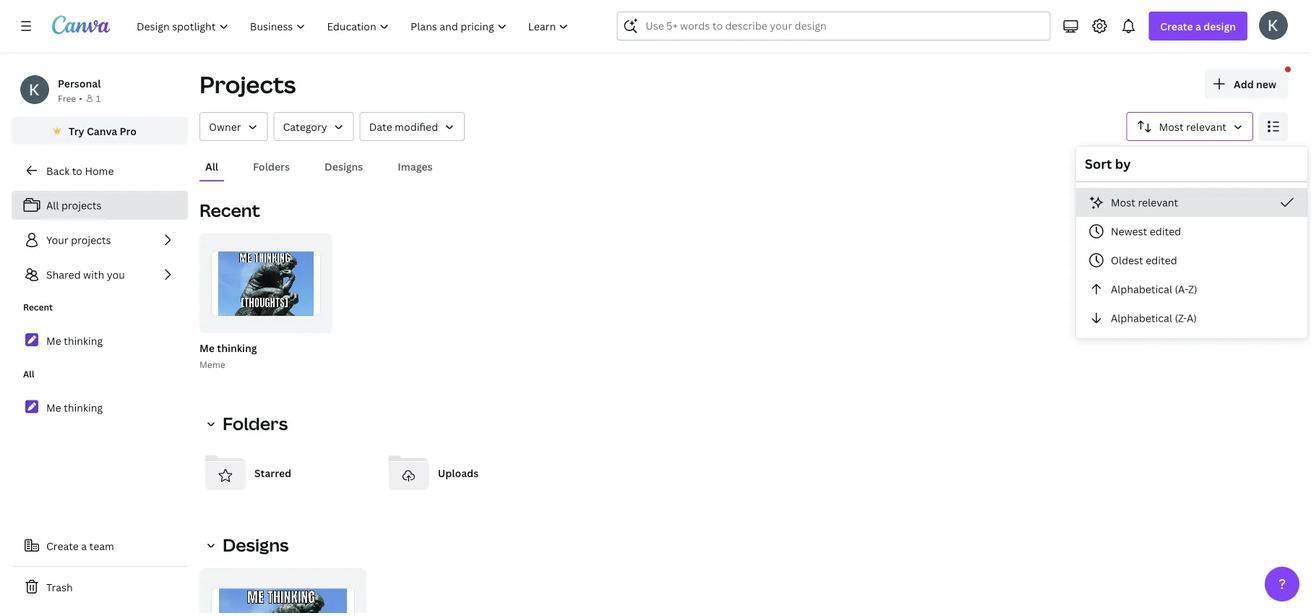 Task type: describe. For each thing, give the bounding box(es) containing it.
create a design
[[1161, 19, 1237, 33]]

your projects link
[[12, 226, 188, 255]]

list containing all projects
[[12, 191, 188, 289]]

newest edited button
[[1077, 217, 1308, 246]]

0 vertical spatial most
[[1160, 120, 1184, 133]]

create for create a team
[[46, 539, 79, 553]]

1 vertical spatial recent
[[23, 301, 53, 313]]

0 horizontal spatial all
[[23, 368, 34, 380]]

me inside me thinking meme
[[200, 341, 215, 355]]

most inside option
[[1112, 196, 1136, 209]]

•
[[79, 92, 82, 104]]

projects
[[200, 69, 296, 100]]

newest edited
[[1112, 225, 1182, 238]]

sort
[[1086, 155, 1113, 173]]

edited for oldest edited
[[1146, 253, 1178, 267]]

designs button
[[200, 531, 298, 560]]

oldest
[[1112, 253, 1144, 267]]

team
[[89, 539, 114, 553]]

images button
[[392, 153, 439, 180]]

you
[[107, 268, 125, 282]]

trash
[[46, 580, 73, 594]]

alphabetical (a-z)
[[1112, 282, 1198, 296]]

a)
[[1188, 311, 1198, 325]]

shared with you
[[46, 268, 125, 282]]

to
[[72, 164, 82, 178]]

back
[[46, 164, 70, 178]]

(z-
[[1176, 311, 1188, 325]]

folders button
[[247, 153, 296, 180]]

designs inside designs dropdown button
[[223, 533, 289, 557]]

2 me thinking link from the top
[[12, 392, 188, 423]]

z)
[[1189, 282, 1198, 296]]

oldest edited
[[1112, 253, 1178, 267]]

modified
[[395, 120, 438, 133]]

date modified
[[369, 120, 438, 133]]

by
[[1116, 155, 1132, 173]]

free
[[58, 92, 76, 104]]

(a-
[[1176, 282, 1189, 296]]

projects for your projects
[[71, 233, 111, 247]]

kendall parks image
[[1260, 11, 1289, 40]]

me for 2nd me thinking link from the top
[[46, 401, 61, 415]]

a for design
[[1196, 19, 1202, 33]]

back to home
[[46, 164, 114, 178]]

all projects
[[46, 199, 102, 212]]

your
[[46, 233, 68, 247]]

uploads
[[438, 466, 479, 480]]

add new button
[[1206, 69, 1289, 98]]

0 vertical spatial recent
[[200, 199, 260, 222]]

create a team
[[46, 539, 114, 553]]

0 vertical spatial most relevant
[[1160, 120, 1227, 133]]

home
[[85, 164, 114, 178]]

meme
[[200, 358, 225, 370]]

thinking inside me thinking meme
[[217, 341, 257, 355]]

date
[[369, 120, 392, 133]]

projects for all projects
[[61, 199, 102, 212]]

all for all projects
[[46, 199, 59, 212]]

edited for newest edited
[[1150, 225, 1182, 238]]

me thinking for 2nd me thinking link from the top
[[46, 401, 103, 415]]

alphabetical (a-z) option
[[1077, 275, 1308, 304]]

starred link
[[200, 447, 371, 499]]

back to home link
[[12, 156, 188, 185]]

try canva pro
[[69, 124, 137, 138]]

1 me thinking link from the top
[[12, 325, 188, 356]]

sort by list box
[[1077, 188, 1308, 333]]

newest edited option
[[1077, 217, 1308, 246]]

alphabetical (z-a) button
[[1077, 304, 1308, 333]]



Task type: locate. For each thing, give the bounding box(es) containing it.
all button
[[200, 153, 224, 180]]

most relevant option
[[1077, 188, 1308, 217]]

create inside create a team button
[[46, 539, 79, 553]]

free •
[[58, 92, 82, 104]]

all inside 'link'
[[46, 199, 59, 212]]

thinking
[[64, 334, 103, 348], [217, 341, 257, 355], [64, 401, 103, 415]]

create a design button
[[1149, 12, 1248, 40]]

1 horizontal spatial a
[[1196, 19, 1202, 33]]

edited
[[1150, 225, 1182, 238], [1146, 253, 1178, 267]]

folders down category
[[253, 159, 290, 173]]

Date modified button
[[360, 112, 465, 141]]

0 vertical spatial designs
[[325, 159, 363, 173]]

Owner button
[[200, 112, 268, 141]]

0 horizontal spatial relevant
[[1139, 196, 1179, 209]]

new
[[1257, 77, 1277, 91]]

list
[[12, 191, 188, 289]]

a inside "create a design" dropdown button
[[1196, 19, 1202, 33]]

edited up oldest edited
[[1150, 225, 1182, 238]]

relevant
[[1187, 120, 1227, 133], [1139, 196, 1179, 209]]

pro
[[120, 124, 137, 138]]

me thinking for 1st me thinking link from the top of the page
[[46, 334, 103, 348]]

folders inside dropdown button
[[223, 412, 288, 435]]

recent down shared
[[23, 301, 53, 313]]

newest
[[1112, 225, 1148, 238]]

alphabetical down alphabetical (a-z)
[[1112, 311, 1173, 325]]

recent down all "button"
[[200, 199, 260, 222]]

all projects link
[[12, 191, 188, 220]]

alphabetical for alphabetical (a-z)
[[1112, 282, 1173, 296]]

1 vertical spatial me thinking
[[46, 401, 103, 415]]

1 vertical spatial most
[[1112, 196, 1136, 209]]

relevant down add new dropdown button at the right of page
[[1187, 120, 1227, 133]]

your projects
[[46, 233, 111, 247]]

1 vertical spatial create
[[46, 539, 79, 553]]

a for team
[[81, 539, 87, 553]]

Search search field
[[646, 12, 1022, 40]]

edited up alphabetical (a-z)
[[1146, 253, 1178, 267]]

me thinking button
[[200, 339, 257, 357]]

0 vertical spatial alphabetical
[[1112, 282, 1173, 296]]

owner
[[209, 120, 241, 133]]

me thinking meme
[[200, 341, 257, 370]]

projects right the your
[[71, 233, 111, 247]]

category
[[283, 120, 327, 133]]

relevant inside option
[[1139, 196, 1179, 209]]

with
[[83, 268, 104, 282]]

uploads link
[[383, 447, 555, 499]]

projects
[[61, 199, 102, 212], [71, 233, 111, 247]]

create
[[1161, 19, 1194, 33], [46, 539, 79, 553]]

1 vertical spatial a
[[81, 539, 87, 553]]

1 vertical spatial alphabetical
[[1112, 311, 1173, 325]]

try canva pro button
[[12, 117, 188, 145]]

0 vertical spatial me thinking link
[[12, 325, 188, 356]]

most relevant
[[1160, 120, 1227, 133], [1112, 196, 1179, 209]]

personal
[[58, 76, 101, 90]]

1 vertical spatial me thinking link
[[12, 392, 188, 423]]

1 horizontal spatial all
[[46, 199, 59, 212]]

create left design
[[1161, 19, 1194, 33]]

folders up starred
[[223, 412, 288, 435]]

designs button
[[319, 153, 369, 180]]

1 vertical spatial edited
[[1146, 253, 1178, 267]]

most relevant inside option
[[1112, 196, 1179, 209]]

create for create a design
[[1161, 19, 1194, 33]]

Category button
[[274, 112, 354, 141]]

0 vertical spatial folders
[[253, 159, 290, 173]]

projects down back to home
[[61, 199, 102, 212]]

0 vertical spatial all
[[205, 159, 218, 173]]

1
[[96, 92, 101, 104]]

alphabetical for alphabetical (z-a)
[[1112, 311, 1173, 325]]

1 vertical spatial folders
[[223, 412, 288, 435]]

1 vertical spatial designs
[[223, 533, 289, 557]]

a
[[1196, 19, 1202, 33], [81, 539, 87, 553]]

add new
[[1235, 77, 1277, 91]]

canva
[[87, 124, 117, 138]]

all inside "button"
[[205, 159, 218, 173]]

trash link
[[12, 573, 188, 602]]

2 vertical spatial all
[[23, 368, 34, 380]]

folders
[[253, 159, 290, 173], [223, 412, 288, 435]]

alphabetical (a-z) button
[[1077, 275, 1308, 304]]

design
[[1204, 19, 1237, 33]]

most relevant up newest edited
[[1112, 196, 1179, 209]]

most
[[1160, 120, 1184, 133], [1112, 196, 1136, 209]]

1 vertical spatial projects
[[71, 233, 111, 247]]

alphabetical (z-a)
[[1112, 311, 1198, 325]]

1 horizontal spatial relevant
[[1187, 120, 1227, 133]]

relevant up newest edited
[[1139, 196, 1179, 209]]

shared with you link
[[12, 260, 188, 289]]

1 alphabetical from the top
[[1112, 282, 1173, 296]]

1 me thinking from the top
[[46, 334, 103, 348]]

starred
[[255, 466, 292, 480]]

recent
[[200, 199, 260, 222], [23, 301, 53, 313]]

folders inside button
[[253, 159, 290, 173]]

me for 1st me thinking link from the top of the page
[[46, 334, 61, 348]]

2 horizontal spatial all
[[205, 159, 218, 173]]

designs inside designs button
[[325, 159, 363, 173]]

most relevant down add new dropdown button at the right of page
[[1160, 120, 1227, 133]]

alphabetical
[[1112, 282, 1173, 296], [1112, 311, 1173, 325]]

images
[[398, 159, 433, 173]]

create a team button
[[12, 532, 188, 560]]

0 horizontal spatial recent
[[23, 301, 53, 313]]

2 me thinking from the top
[[46, 401, 103, 415]]

me thinking link
[[12, 325, 188, 356], [12, 392, 188, 423]]

me
[[46, 334, 61, 348], [200, 341, 215, 355], [46, 401, 61, 415]]

0 vertical spatial a
[[1196, 19, 1202, 33]]

oldest edited button
[[1077, 246, 1308, 275]]

0 vertical spatial projects
[[61, 199, 102, 212]]

projects inside 'link'
[[61, 199, 102, 212]]

1 horizontal spatial designs
[[325, 159, 363, 173]]

0 vertical spatial me thinking
[[46, 334, 103, 348]]

create inside "create a design" dropdown button
[[1161, 19, 1194, 33]]

shared
[[46, 268, 81, 282]]

add
[[1235, 77, 1255, 91]]

alphabetical inside option
[[1112, 282, 1173, 296]]

0 horizontal spatial most
[[1112, 196, 1136, 209]]

0 horizontal spatial designs
[[223, 533, 289, 557]]

1 horizontal spatial create
[[1161, 19, 1194, 33]]

a left team
[[81, 539, 87, 553]]

1 horizontal spatial recent
[[200, 199, 260, 222]]

top level navigation element
[[127, 12, 581, 40]]

Sort by button
[[1127, 112, 1254, 141]]

2 alphabetical from the top
[[1112, 311, 1173, 325]]

0 vertical spatial create
[[1161, 19, 1194, 33]]

all
[[205, 159, 218, 173], [46, 199, 59, 212], [23, 368, 34, 380]]

a left design
[[1196, 19, 1202, 33]]

alphabetical down oldest edited
[[1112, 282, 1173, 296]]

oldest edited option
[[1077, 246, 1308, 275]]

me thinking
[[46, 334, 103, 348], [46, 401, 103, 415]]

folders button
[[200, 409, 297, 438]]

most relevant button
[[1077, 188, 1308, 217]]

None search field
[[617, 12, 1051, 40]]

1 horizontal spatial most
[[1160, 120, 1184, 133]]

1 vertical spatial relevant
[[1139, 196, 1179, 209]]

create left team
[[46, 539, 79, 553]]

a inside create a team button
[[81, 539, 87, 553]]

try
[[69, 124, 84, 138]]

0 vertical spatial relevant
[[1187, 120, 1227, 133]]

alphabetical (z-a) option
[[1077, 304, 1308, 333]]

alphabetical inside option
[[1112, 311, 1173, 325]]

0 horizontal spatial create
[[46, 539, 79, 553]]

sort by
[[1086, 155, 1132, 173]]

0 vertical spatial edited
[[1150, 225, 1182, 238]]

designs
[[325, 159, 363, 173], [223, 533, 289, 557]]

1 vertical spatial most relevant
[[1112, 196, 1179, 209]]

0 horizontal spatial a
[[81, 539, 87, 553]]

all for all "button"
[[205, 159, 218, 173]]

1 vertical spatial all
[[46, 199, 59, 212]]



Task type: vqa. For each thing, say whether or not it's contained in the screenshot.
Top level navigation element
yes



